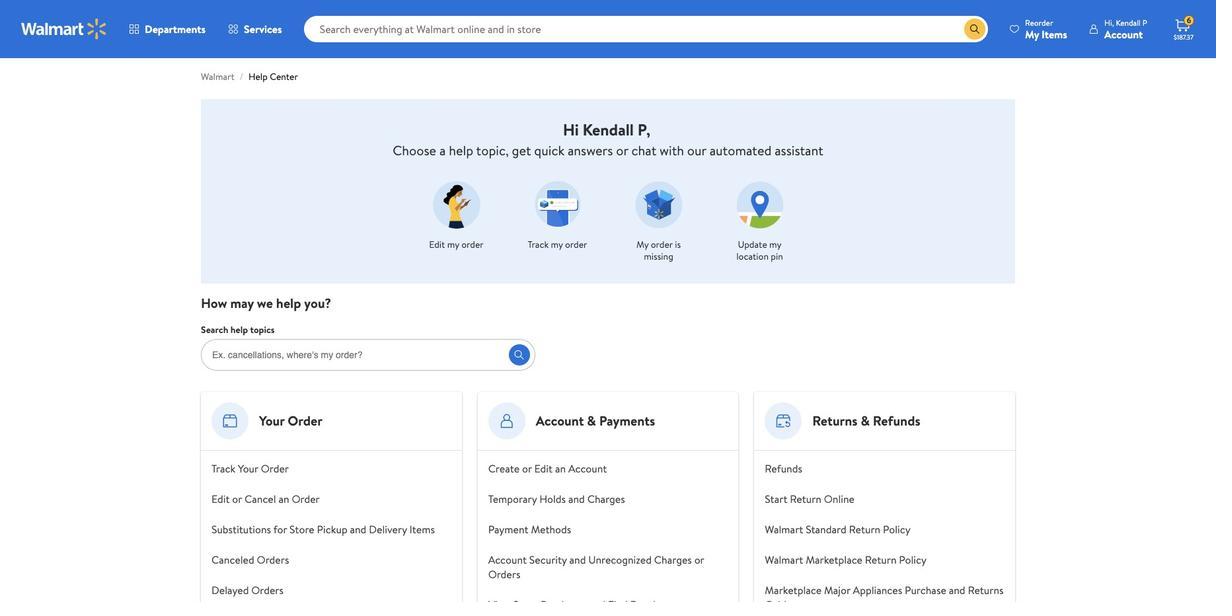 Task type: locate. For each thing, give the bounding box(es) containing it.
orders down payment
[[488, 567, 521, 582]]

return right the 'start' on the bottom right of the page
[[790, 492, 822, 506]]

walmart link
[[201, 70, 235, 83]]

track for track my order
[[528, 238, 549, 251]]

delayed
[[212, 583, 249, 598]]

pickup
[[317, 522, 348, 537]]

account inside hi, kendall p account
[[1105, 27, 1143, 41]]

policy up purchase at the right bottom
[[899, 553, 927, 567]]

temporary holds and charges link
[[488, 492, 625, 506]]

my left is
[[637, 238, 649, 251]]

account down payment
[[488, 553, 527, 567]]

0 vertical spatial track
[[528, 238, 549, 251]]

0 horizontal spatial my
[[447, 238, 459, 251]]

1 horizontal spatial returns
[[968, 583, 1004, 598]]

1 vertical spatial kendall
[[583, 118, 634, 141]]

order
[[288, 412, 323, 430], [261, 461, 289, 476], [292, 492, 320, 506]]

canceled orders link
[[212, 553, 289, 567]]

0 vertical spatial walmart
[[201, 70, 235, 83]]

charges right holds
[[588, 492, 625, 506]]

orders down canceled orders link in the bottom of the page
[[251, 583, 284, 598]]

0 vertical spatial return
[[790, 492, 822, 506]]

policy
[[883, 522, 911, 537], [899, 553, 927, 567]]

kendall left 'p'
[[1116, 17, 1141, 28]]

0 vertical spatial your
[[259, 412, 285, 430]]

return
[[790, 492, 822, 506], [849, 522, 881, 537], [865, 553, 897, 567]]

assistant
[[775, 141, 824, 159]]

/
[[240, 70, 243, 83]]

p
[[1143, 17, 1148, 28]]

my inside my order is missing
[[637, 238, 649, 251]]

2 vertical spatial edit
[[212, 492, 230, 506]]

none search field containing how may we help you?
[[201, 294, 535, 371]]

None search field
[[201, 294, 535, 371]]

order
[[462, 238, 484, 251], [565, 238, 587, 251], [651, 238, 673, 251]]

1 horizontal spatial refunds
[[873, 412, 921, 430]]

walmart image
[[21, 19, 107, 40]]

0 horizontal spatial edit
[[212, 492, 230, 506]]

how may we help you?
[[201, 294, 331, 312]]

0 horizontal spatial an
[[279, 492, 289, 506]]

update my location pin link
[[725, 171, 795, 265]]

substitutions for store pickup and delivery items link
[[212, 522, 435, 537]]

services
[[244, 22, 282, 36]]

2 horizontal spatial my
[[770, 238, 782, 251]]

and right security
[[570, 553, 586, 567]]

track
[[528, 238, 549, 251], [212, 461, 236, 476]]

0 vertical spatial help
[[449, 141, 473, 159]]

1 horizontal spatial help
[[276, 294, 301, 312]]

0 vertical spatial items
[[1042, 27, 1068, 41]]

& for account
[[587, 412, 596, 430]]

return up walmart marketplace return policy at right
[[849, 522, 881, 537]]

appliances
[[853, 583, 903, 598]]

kendall inside hi kendall p, choose a help topic, get quick answers or chat with our automated assistant
[[583, 118, 634, 141]]

hi kendall p, choose a help topic, get quick answers or chat with our automated assistant
[[393, 118, 824, 159]]

1 vertical spatial return
[[849, 522, 881, 537]]

0 horizontal spatial kendall
[[583, 118, 634, 141]]

1 horizontal spatial charges
[[654, 553, 692, 567]]

0 vertical spatial charges
[[588, 492, 625, 506]]

1 horizontal spatial order
[[565, 238, 587, 251]]

my
[[1025, 27, 1039, 41], [637, 238, 649, 251]]

account security and unrecognized charges or orders
[[488, 553, 704, 582]]

help right a
[[449, 141, 473, 159]]

policy up walmart marketplace return policy at right
[[883, 522, 911, 537]]

account up temporary holds and charges
[[569, 461, 607, 476]]

and right purchase at the right bottom
[[949, 583, 966, 598]]

kendall inside hi, kendall p account
[[1116, 17, 1141, 28]]

1 horizontal spatial edit
[[429, 238, 445, 251]]

0 horizontal spatial charges
[[588, 492, 625, 506]]

0 vertical spatial an
[[555, 461, 566, 476]]

1 horizontal spatial &
[[861, 412, 870, 430]]

1 vertical spatial your
[[238, 461, 258, 476]]

substitutions for store pickup and delivery items
[[212, 522, 435, 537]]

0 vertical spatial policy
[[883, 522, 911, 537]]

policy for walmart marketplace return policy
[[899, 553, 927, 567]]

temporary
[[488, 492, 537, 506]]

unrecognized
[[589, 553, 652, 567]]

1 vertical spatial items
[[410, 522, 435, 537]]

0 horizontal spatial &
[[587, 412, 596, 430]]

major
[[824, 583, 851, 598]]

account left $187.37
[[1105, 27, 1143, 41]]

2 & from the left
[[861, 412, 870, 430]]

hi,
[[1105, 17, 1114, 28]]

items right delivery
[[410, 522, 435, 537]]

1 horizontal spatial my
[[1025, 27, 1039, 41]]

return up appliances
[[865, 553, 897, 567]]

0 horizontal spatial track
[[212, 461, 236, 476]]

walmart for walmart / help center
[[201, 70, 235, 83]]

0 vertical spatial my
[[1025, 27, 1039, 41]]

1 horizontal spatial track
[[528, 238, 549, 251]]

0 vertical spatial edit
[[429, 238, 445, 251]]

get
[[512, 141, 531, 159]]

0 horizontal spatial returns
[[813, 412, 858, 430]]

walmart
[[201, 70, 235, 83], [765, 522, 804, 537], [765, 553, 804, 567]]

kendall up answers
[[583, 118, 634, 141]]

1 vertical spatial marketplace
[[765, 583, 822, 598]]

marketplace up "major"
[[806, 553, 863, 567]]

1 order from the left
[[462, 238, 484, 251]]

help
[[449, 141, 473, 159], [276, 294, 301, 312], [231, 323, 248, 337]]

2 vertical spatial walmart
[[765, 553, 804, 567]]

1 vertical spatial an
[[279, 492, 289, 506]]

returns
[[813, 412, 858, 430], [968, 583, 1004, 598]]

0 horizontal spatial order
[[462, 238, 484, 251]]

reorder my items
[[1025, 17, 1068, 41]]

substitutions
[[212, 522, 271, 537]]

walmart left /
[[201, 70, 235, 83]]

holds
[[540, 492, 566, 506]]

payments
[[599, 412, 655, 430]]

my right search icon in the top right of the page
[[1025, 27, 1039, 41]]

or
[[616, 141, 629, 159], [522, 461, 532, 476], [232, 492, 242, 506], [695, 553, 704, 567]]

search
[[201, 323, 228, 337]]

orders for canceled orders
[[257, 553, 289, 567]]

my for update
[[770, 238, 782, 251]]

update my location pin
[[737, 238, 783, 263]]

an for account
[[555, 461, 566, 476]]

1 horizontal spatial my
[[551, 238, 563, 251]]

charges right unrecognized
[[654, 553, 692, 567]]

an up temporary holds and charges
[[555, 461, 566, 476]]

marketplace inside marketplace major appliances purchase and returns guide
[[765, 583, 822, 598]]

or inside hi kendall p, choose a help topic, get quick answers or chat with our automated assistant
[[616, 141, 629, 159]]

2 horizontal spatial help
[[449, 141, 473, 159]]

account up create or edit an account
[[536, 412, 584, 430]]

2 vertical spatial return
[[865, 553, 897, 567]]

2 my from the left
[[551, 238, 563, 251]]

kendall
[[1116, 17, 1141, 28], [583, 118, 634, 141]]

0 vertical spatial kendall
[[1116, 17, 1141, 28]]

walmart down the 'start' on the bottom right of the page
[[765, 522, 804, 537]]

Search search field
[[304, 16, 988, 42]]

topics
[[250, 323, 275, 337]]

my inside "update my location pin"
[[770, 238, 782, 251]]

your
[[259, 412, 285, 430], [238, 461, 258, 476]]

1 vertical spatial charges
[[654, 553, 692, 567]]

2 horizontal spatial edit
[[535, 461, 553, 476]]

an right cancel
[[279, 492, 289, 506]]

2 order from the left
[[565, 238, 587, 251]]

help right we
[[276, 294, 301, 312]]

6 $187.37
[[1174, 15, 1194, 42]]

create or edit an account
[[488, 461, 607, 476]]

payment methods
[[488, 522, 571, 537]]

your up cancel
[[238, 461, 258, 476]]

methods
[[531, 522, 571, 537]]

marketplace
[[806, 553, 863, 567], [765, 583, 822, 598]]

1 vertical spatial order
[[261, 461, 289, 476]]

2 horizontal spatial order
[[651, 238, 673, 251]]

walmart for walmart standard return policy
[[765, 522, 804, 537]]

0 horizontal spatial help
[[231, 323, 248, 337]]

help left topics
[[231, 323, 248, 337]]

kendall for p,
[[583, 118, 634, 141]]

1 & from the left
[[587, 412, 596, 430]]

items left hi, at top
[[1042, 27, 1068, 41]]

3 my from the left
[[770, 238, 782, 251]]

purchase
[[905, 583, 947, 598]]

0 horizontal spatial refunds
[[765, 461, 803, 476]]

automated
[[710, 141, 772, 159]]

Ex. cancellations, where's my order? search field
[[201, 339, 535, 371]]

order inside my order is missing
[[651, 238, 673, 251]]

marketplace major appliances purchase and returns guide
[[765, 583, 1004, 602]]

1 vertical spatial walmart
[[765, 522, 804, 537]]

1 my from the left
[[447, 238, 459, 251]]

security
[[529, 553, 567, 567]]

0 vertical spatial refunds
[[873, 412, 921, 430]]

your up track your order
[[259, 412, 285, 430]]

2 vertical spatial help
[[231, 323, 248, 337]]

3 order from the left
[[651, 238, 673, 251]]

1 horizontal spatial an
[[555, 461, 566, 476]]

1 vertical spatial policy
[[899, 553, 927, 567]]

0 vertical spatial returns
[[813, 412, 858, 430]]

start return online link
[[765, 492, 855, 506]]

temporary holds and charges
[[488, 492, 625, 506]]

orders
[[257, 553, 289, 567], [488, 567, 521, 582], [251, 583, 284, 598]]

track my order
[[528, 238, 587, 251]]

and
[[569, 492, 585, 506], [350, 522, 367, 537], [570, 553, 586, 567], [949, 583, 966, 598]]

orders down for
[[257, 553, 289, 567]]

search image
[[514, 350, 525, 360]]

1 horizontal spatial kendall
[[1116, 17, 1141, 28]]

with
[[660, 141, 684, 159]]

1 vertical spatial track
[[212, 461, 236, 476]]

marketplace left "major"
[[765, 583, 822, 598]]

walmart up guide
[[765, 553, 804, 567]]

0 horizontal spatial my
[[637, 238, 649, 251]]

order for edit my order
[[462, 238, 484, 251]]

edit inside edit my order link
[[429, 238, 445, 251]]

my
[[447, 238, 459, 251], [551, 238, 563, 251], [770, 238, 782, 251]]

answers
[[568, 141, 613, 159]]

0 horizontal spatial items
[[410, 522, 435, 537]]

1 vertical spatial returns
[[968, 583, 1004, 598]]

1 vertical spatial my
[[637, 238, 649, 251]]

edit for edit my order
[[429, 238, 445, 251]]

an for order
[[279, 492, 289, 506]]

and right holds
[[569, 492, 585, 506]]

1 horizontal spatial items
[[1042, 27, 1068, 41]]



Task type: vqa. For each thing, say whether or not it's contained in the screenshot.
Seasonal decor
no



Task type: describe. For each thing, give the bounding box(es) containing it.
help inside hi kendall p, choose a help topic, get quick answers or chat with our automated assistant
[[449, 141, 473, 159]]

account & payments
[[536, 412, 655, 430]]

walmart standard return policy link
[[765, 522, 911, 537]]

quick
[[534, 141, 565, 159]]

your order
[[259, 412, 323, 430]]

return for marketplace
[[865, 553, 897, 567]]

departments
[[145, 22, 206, 36]]

you?
[[304, 294, 331, 312]]

track your order
[[212, 461, 289, 476]]

walmart marketplace return policy link
[[765, 553, 927, 567]]

services button
[[217, 13, 293, 45]]

marketplace major appliances purchase and returns guide link
[[765, 583, 1004, 602]]

or inside 'account security and unrecognized charges or orders'
[[695, 553, 704, 567]]

edit or cancel an order
[[212, 492, 320, 506]]

may
[[230, 294, 254, 312]]

canceled orders
[[212, 553, 289, 567]]

walmart standard return policy
[[765, 522, 911, 537]]

1 horizontal spatial your
[[259, 412, 285, 430]]

and inside marketplace major appliances purchase and returns guide
[[949, 583, 966, 598]]

track for track your order
[[212, 461, 236, 476]]

p,
[[638, 118, 651, 141]]

track my order link
[[523, 171, 592, 265]]

edit my order
[[429, 238, 484, 251]]

reorder
[[1025, 17, 1054, 28]]

& for returns
[[861, 412, 870, 430]]

returns & refunds
[[813, 412, 921, 430]]

1 vertical spatial help
[[276, 294, 301, 312]]

we
[[257, 294, 273, 312]]

my for edit
[[447, 238, 459, 251]]

a
[[440, 141, 446, 159]]

store
[[290, 522, 315, 537]]

6
[[1187, 15, 1192, 26]]

standard
[[806, 522, 847, 537]]

my for track
[[551, 238, 563, 251]]

hi, kendall p account
[[1105, 17, 1148, 41]]

orders for delayed orders
[[251, 583, 284, 598]]

missing
[[644, 250, 674, 263]]

for
[[274, 522, 287, 537]]

my order is missing
[[637, 238, 681, 263]]

location
[[737, 250, 769, 263]]

create or edit an account link
[[488, 461, 607, 476]]

account security and unrecognized charges or orders link
[[488, 553, 704, 582]]

track your order link
[[212, 461, 289, 476]]

walmart for walmart marketplace return policy
[[765, 553, 804, 567]]

our
[[688, 141, 707, 159]]

center
[[270, 70, 298, 83]]

edit or cancel an order link
[[212, 492, 320, 506]]

return for standard
[[849, 522, 881, 537]]

1 vertical spatial refunds
[[765, 461, 803, 476]]

delivery
[[369, 522, 407, 537]]

start
[[765, 492, 788, 506]]

Walmart Site-Wide search field
[[304, 16, 988, 42]]

search icon image
[[970, 24, 981, 34]]

cancel
[[245, 492, 276, 506]]

2 vertical spatial order
[[292, 492, 320, 506]]

help
[[249, 70, 268, 83]]

pin
[[771, 250, 783, 263]]

$187.37
[[1174, 32, 1194, 42]]

account inside 'account security and unrecognized charges or orders'
[[488, 553, 527, 567]]

kendall for p
[[1116, 17, 1141, 28]]

delayed orders
[[212, 583, 284, 598]]

policy for walmart standard return policy
[[883, 522, 911, 537]]

and inside 'account security and unrecognized charges or orders'
[[570, 553, 586, 567]]

create
[[488, 461, 520, 476]]

refunds link
[[765, 461, 803, 476]]

canceled
[[212, 553, 254, 567]]

items inside reorder my items
[[1042, 27, 1068, 41]]

0 horizontal spatial your
[[238, 461, 258, 476]]

payment methods link
[[488, 522, 571, 537]]

is
[[675, 238, 681, 251]]

my order is missing link
[[624, 171, 694, 265]]

0 vertical spatial marketplace
[[806, 553, 863, 567]]

online
[[824, 492, 855, 506]]

and right pickup on the bottom
[[350, 522, 367, 537]]

hi
[[563, 118, 579, 141]]

choose
[[393, 141, 436, 159]]

order for track my order
[[565, 238, 587, 251]]

walmart / help center
[[201, 70, 298, 83]]

edit my order link
[[422, 171, 491, 265]]

edit for edit or cancel an order
[[212, 492, 230, 506]]

0 vertical spatial order
[[288, 412, 323, 430]]

help center link
[[249, 70, 298, 83]]

departments button
[[118, 13, 217, 45]]

1 vertical spatial edit
[[535, 461, 553, 476]]

payment
[[488, 522, 529, 537]]

my inside reorder my items
[[1025, 27, 1039, 41]]

delayed orders link
[[212, 583, 284, 598]]

topic,
[[476, 141, 509, 159]]

start return online
[[765, 492, 855, 506]]

charges inside 'account security and unrecognized charges or orders'
[[654, 553, 692, 567]]

guide
[[765, 598, 792, 602]]

orders inside 'account security and unrecognized charges or orders'
[[488, 567, 521, 582]]

update
[[738, 238, 767, 251]]

returns inside marketplace major appliances purchase and returns guide
[[968, 583, 1004, 598]]

walmart marketplace return policy
[[765, 553, 927, 567]]

chat
[[632, 141, 657, 159]]

how
[[201, 294, 227, 312]]



